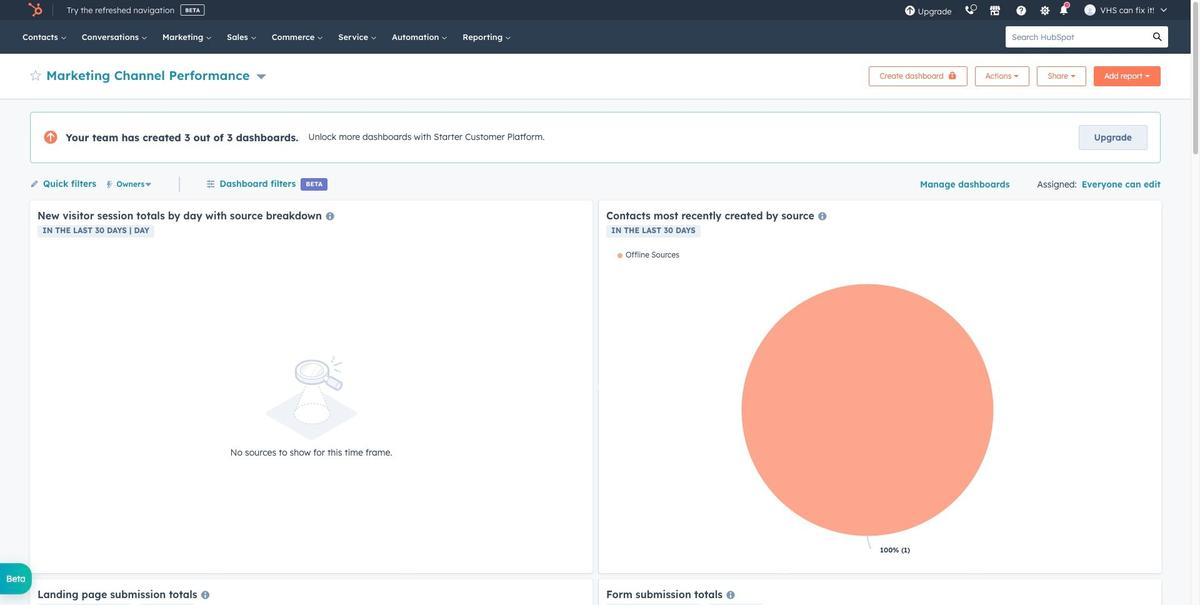 Task type: describe. For each thing, give the bounding box(es) containing it.
contacts most recently created by source element
[[599, 201, 1162, 574]]

marketplaces image
[[990, 6, 1001, 17]]

landing page submission totals element
[[30, 580, 593, 605]]

jer mill image
[[1085, 4, 1096, 16]]



Task type: locate. For each thing, give the bounding box(es) containing it.
menu
[[898, 0, 1176, 20]]

toggle series visibility region
[[618, 250, 680, 260]]

interactive chart image
[[607, 250, 1155, 566]]

banner
[[30, 63, 1161, 86]]

form submission totals element
[[599, 580, 1162, 605]]

Search HubSpot search field
[[1006, 26, 1148, 48]]

new visitor session totals by day with source breakdown element
[[30, 201, 593, 574]]



Task type: vqa. For each thing, say whether or not it's contained in the screenshot.
Help ICON
no



